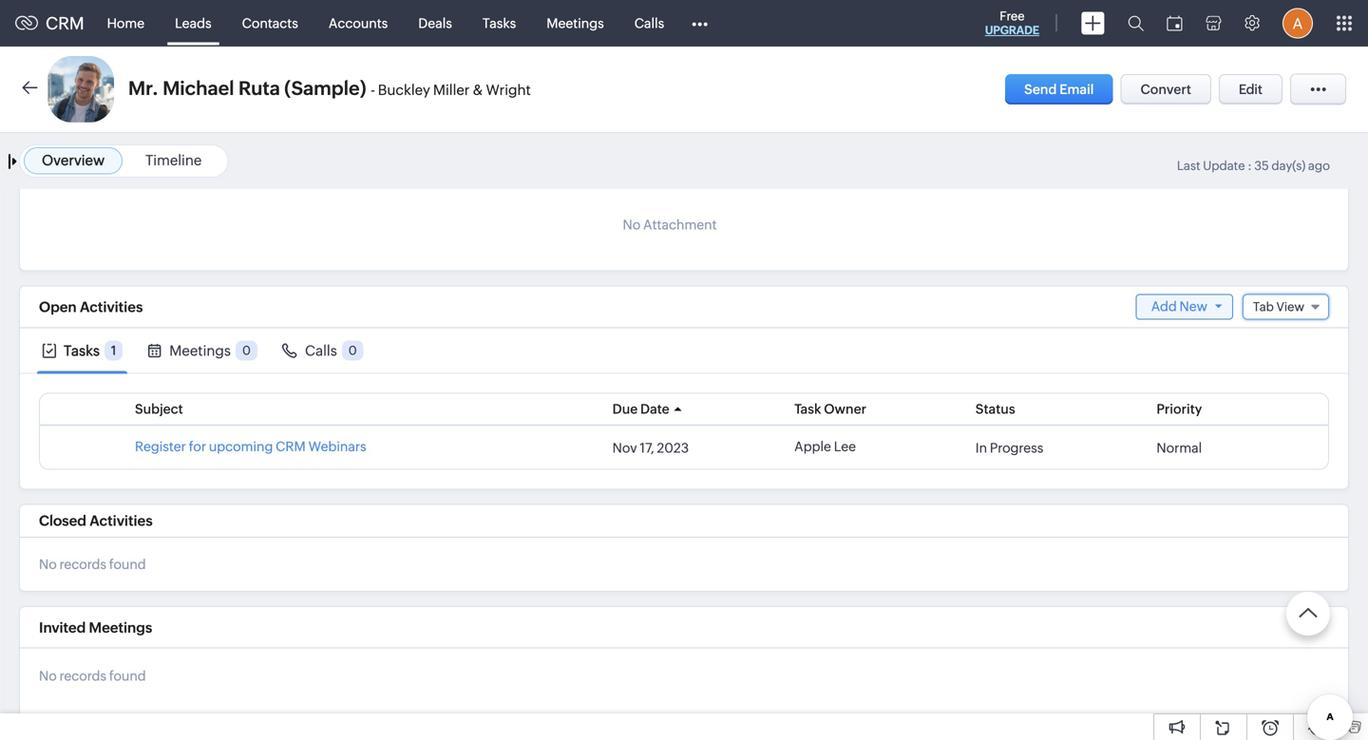 Task type: vqa. For each thing, say whether or not it's contained in the screenshot.
Register
yes



Task type: describe. For each thing, give the bounding box(es) containing it.
activities for open activities
[[80, 299, 143, 315]]

no for invited meetings
[[39, 669, 57, 684]]

1
[[111, 343, 116, 358]]

leads
[[175, 16, 212, 31]]

accounts
[[329, 16, 388, 31]]

normal
[[1157, 440, 1202, 456]]

create menu element
[[1070, 0, 1116, 46]]

task owner
[[794, 401, 867, 417]]

wright
[[486, 82, 531, 98]]

free upgrade
[[985, 9, 1039, 37]]

contacts
[[242, 16, 298, 31]]

due date
[[612, 401, 670, 417]]

tasks link
[[467, 0, 531, 46]]

no attachment
[[623, 217, 717, 232]]

nov 17, 2023
[[612, 440, 689, 456]]

activities for closed activities
[[90, 513, 153, 529]]

new
[[1180, 299, 1208, 314]]

last
[[1177, 159, 1201, 173]]

0 horizontal spatial meetings
[[89, 619, 152, 636]]

tab
[[1253, 300, 1274, 314]]

meetings inside meetings tab
[[169, 342, 231, 359]]

overview link
[[42, 152, 105, 169]]

0 for meetings
[[242, 343, 251, 358]]

Tab View field
[[1243, 294, 1329, 320]]

lee
[[834, 439, 856, 454]]

send email
[[1024, 82, 1094, 97]]

:
[[1248, 159, 1252, 173]]

progress
[[990, 440, 1044, 456]]

for
[[189, 439, 206, 454]]

update
[[1203, 159, 1245, 173]]

0 horizontal spatial crm
[[46, 14, 84, 33]]

last update : 35 day(s) ago
[[1177, 159, 1330, 173]]

open
[[39, 299, 77, 315]]

&
[[473, 82, 483, 98]]

nov
[[612, 440, 637, 456]]

subject
[[135, 401, 183, 417]]

contacts link
[[227, 0, 313, 46]]

edit button
[[1219, 74, 1283, 105]]

Other Modules field
[[680, 8, 720, 38]]

closed activities
[[39, 513, 153, 529]]

upcoming
[[209, 439, 273, 454]]

invited meetings
[[39, 619, 152, 636]]

mr. michael ruta (sample) - buckley miller & wright
[[128, 77, 531, 99]]

add
[[1151, 299, 1177, 314]]

tab view
[[1253, 300, 1305, 314]]

owner
[[824, 401, 867, 417]]

found for closed activities
[[109, 557, 146, 572]]

convert
[[1141, 82, 1191, 97]]

0 for calls
[[348, 343, 357, 358]]

send
[[1024, 82, 1057, 97]]

michael
[[163, 77, 234, 99]]

leads link
[[160, 0, 227, 46]]

calendar image
[[1167, 16, 1183, 31]]

miller
[[433, 82, 470, 98]]

home
[[107, 16, 145, 31]]

in
[[976, 440, 987, 456]]

0 vertical spatial no
[[623, 217, 641, 232]]

webinars
[[308, 439, 366, 454]]

invited
[[39, 619, 86, 636]]

records for invited
[[59, 669, 106, 684]]

register
[[135, 439, 186, 454]]

task
[[794, 401, 821, 417]]

edit
[[1239, 82, 1263, 97]]

upgrade
[[985, 24, 1039, 37]]

records for closed
[[59, 557, 106, 572]]



Task type: locate. For each thing, give the bounding box(es) containing it.
1 horizontal spatial tasks
[[483, 16, 516, 31]]

0 vertical spatial crm
[[46, 14, 84, 33]]

no records found for meetings
[[39, 669, 146, 684]]

2 records from the top
[[59, 669, 106, 684]]

1 vertical spatial records
[[59, 669, 106, 684]]

calls tab
[[277, 328, 368, 373]]

tasks
[[483, 16, 516, 31], [64, 342, 100, 359]]

tab list containing tasks
[[20, 328, 1348, 374]]

0 inside calls tab
[[348, 343, 357, 358]]

home link
[[92, 0, 160, 46]]

email
[[1060, 82, 1094, 97]]

send email button
[[1005, 74, 1113, 105]]

profile element
[[1271, 0, 1324, 46]]

(sample)
[[284, 77, 366, 99]]

1 vertical spatial found
[[109, 669, 146, 684]]

activities
[[80, 299, 143, 315], [90, 513, 153, 529]]

due date image
[[674, 407, 682, 411]]

deals
[[418, 16, 452, 31]]

0 horizontal spatial tasks
[[64, 342, 100, 359]]

tasks right deals
[[483, 16, 516, 31]]

date
[[640, 401, 670, 417]]

1 vertical spatial no records found
[[39, 669, 146, 684]]

calls link
[[619, 0, 680, 46]]

activities right closed
[[90, 513, 153, 529]]

1 vertical spatial calls
[[305, 342, 337, 359]]

deals link
[[403, 0, 467, 46]]

1 horizontal spatial meetings
[[169, 342, 231, 359]]

no
[[623, 217, 641, 232], [39, 557, 57, 572], [39, 669, 57, 684]]

0 horizontal spatial 0
[[242, 343, 251, 358]]

2 horizontal spatial meetings
[[547, 16, 604, 31]]

found for invited meetings
[[109, 669, 146, 684]]

buckley
[[378, 82, 430, 98]]

search element
[[1116, 0, 1155, 47]]

0 inside meetings tab
[[242, 343, 251, 358]]

0 vertical spatial tasks
[[483, 16, 516, 31]]

1 vertical spatial no
[[39, 557, 57, 572]]

timeline link
[[145, 152, 202, 169]]

no down invited
[[39, 669, 57, 684]]

1 vertical spatial meetings
[[169, 342, 231, 359]]

activities up 1
[[80, 299, 143, 315]]

create menu image
[[1081, 12, 1105, 35]]

register for upcoming crm webinars
[[135, 439, 366, 454]]

crm
[[46, 14, 84, 33], [276, 439, 306, 454]]

1 0 from the left
[[242, 343, 251, 358]]

view
[[1277, 300, 1305, 314]]

priority
[[1157, 401, 1202, 417]]

no records found
[[39, 557, 146, 572], [39, 669, 146, 684]]

no records found down invited meetings
[[39, 669, 146, 684]]

meetings up subject
[[169, 342, 231, 359]]

no records found for activities
[[39, 557, 146, 572]]

0 vertical spatial activities
[[80, 299, 143, 315]]

0 vertical spatial no records found
[[39, 557, 146, 572]]

meetings right invited
[[89, 619, 152, 636]]

1 horizontal spatial 0
[[348, 343, 357, 358]]

profile image
[[1283, 8, 1313, 38]]

1 found from the top
[[109, 557, 146, 572]]

timeline
[[145, 152, 202, 169]]

overview
[[42, 152, 105, 169]]

35
[[1254, 159, 1269, 173]]

ago
[[1308, 159, 1330, 173]]

meetings left calls link
[[547, 16, 604, 31]]

17,
[[640, 440, 654, 456]]

records
[[59, 557, 106, 572], [59, 669, 106, 684]]

free
[[1000, 9, 1025, 23]]

status
[[976, 401, 1015, 417]]

attachment
[[643, 217, 717, 232]]

register for upcoming crm webinars link
[[135, 439, 366, 457]]

meetings tab
[[143, 328, 262, 373]]

crm left home link
[[46, 14, 84, 33]]

2 vertical spatial meetings
[[89, 619, 152, 636]]

0
[[242, 343, 251, 358], [348, 343, 357, 358]]

accounts link
[[313, 0, 403, 46]]

2 found from the top
[[109, 669, 146, 684]]

calls
[[634, 16, 664, 31], [305, 342, 337, 359]]

ruta
[[238, 77, 280, 99]]

1 records from the top
[[59, 557, 106, 572]]

tasks left 1
[[64, 342, 100, 359]]

meetings inside meetings link
[[547, 16, 604, 31]]

1 vertical spatial activities
[[90, 513, 153, 529]]

crm left the webinars
[[276, 439, 306, 454]]

apple
[[794, 439, 831, 454]]

1 vertical spatial tasks
[[64, 342, 100, 359]]

0 vertical spatial found
[[109, 557, 146, 572]]

found down invited meetings
[[109, 669, 146, 684]]

2 no records found from the top
[[39, 669, 146, 684]]

0 vertical spatial records
[[59, 557, 106, 572]]

no left attachment
[[623, 217, 641, 232]]

0 vertical spatial meetings
[[547, 16, 604, 31]]

tab list
[[20, 328, 1348, 374]]

in progress
[[976, 440, 1044, 456]]

calls inside tab
[[305, 342, 337, 359]]

1 vertical spatial crm
[[276, 439, 306, 454]]

mr.
[[128, 77, 158, 99]]

day(s)
[[1272, 159, 1306, 173]]

1 horizontal spatial crm
[[276, 439, 306, 454]]

0 horizontal spatial calls
[[305, 342, 337, 359]]

0 vertical spatial calls
[[634, 16, 664, 31]]

tasks inside tab
[[64, 342, 100, 359]]

2 vertical spatial no
[[39, 669, 57, 684]]

2023
[[657, 440, 689, 456]]

records down closed activities
[[59, 557, 106, 572]]

apple lee
[[794, 439, 856, 454]]

found down closed activities
[[109, 557, 146, 572]]

crm link
[[15, 14, 84, 33]]

1 no records found from the top
[[39, 557, 146, 572]]

-
[[371, 82, 375, 98]]

no records found down closed activities
[[39, 557, 146, 572]]

1 horizontal spatial calls
[[634, 16, 664, 31]]

closed
[[39, 513, 86, 529]]

found
[[109, 557, 146, 572], [109, 669, 146, 684]]

open activities
[[39, 299, 143, 315]]

records down invited meetings
[[59, 669, 106, 684]]

tasks tab
[[37, 328, 128, 373]]

2 0 from the left
[[348, 343, 357, 358]]

search image
[[1128, 15, 1144, 31]]

no down closed
[[39, 557, 57, 572]]

add new
[[1151, 299, 1208, 314]]

no for closed activities
[[39, 557, 57, 572]]

meetings
[[547, 16, 604, 31], [169, 342, 231, 359], [89, 619, 152, 636]]

convert button
[[1121, 74, 1211, 105]]

due
[[612, 401, 638, 417]]

meetings link
[[531, 0, 619, 46]]



